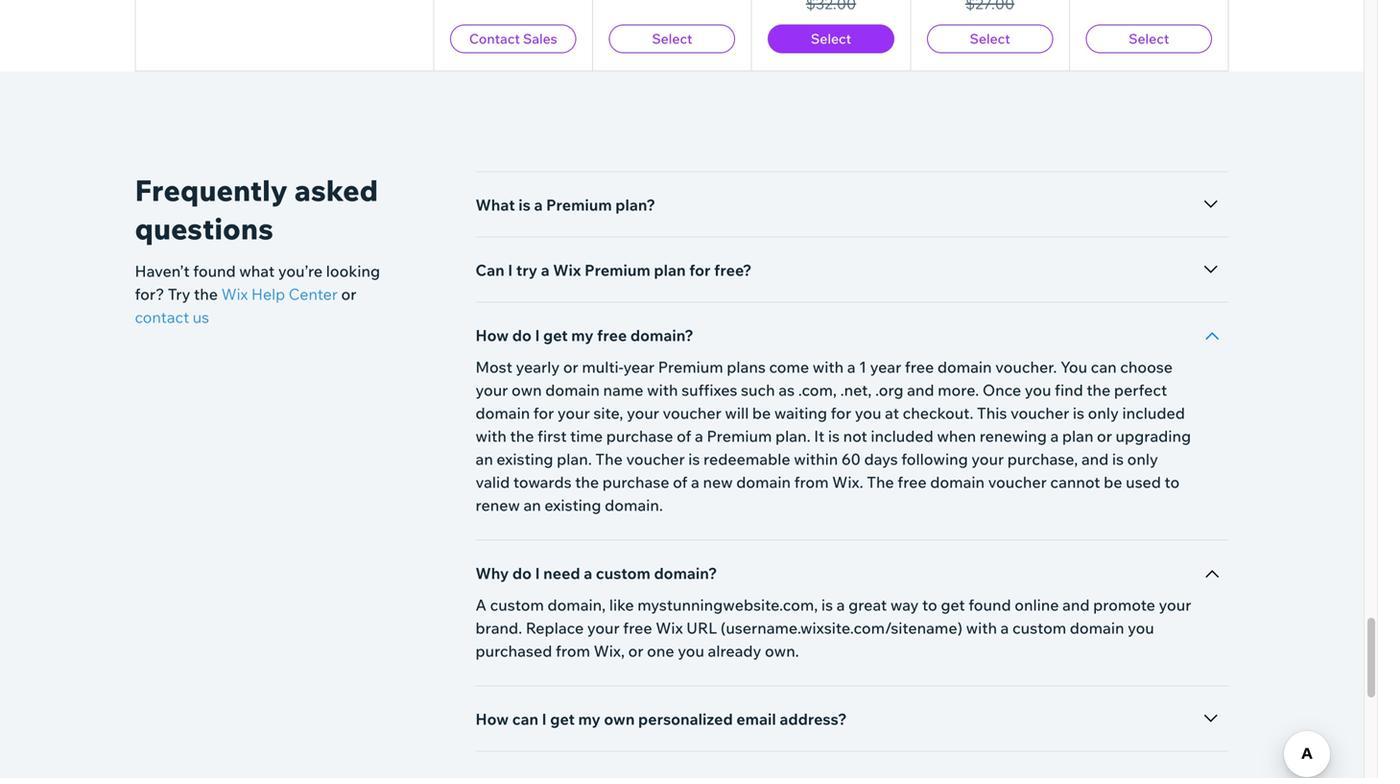 Task type: describe. For each thing, give the bounding box(es) containing it.
0 vertical spatial of
[[677, 427, 692, 446]]

not
[[843, 427, 868, 446]]

wix.
[[832, 473, 864, 492]]

select for third select button
[[970, 30, 1011, 47]]

1 horizontal spatial plan.
[[776, 427, 811, 446]]

a
[[476, 596, 487, 615]]

purchased
[[476, 642, 552, 661]]

come
[[769, 358, 809, 377]]

this
[[977, 404, 1007, 423]]

suffixes
[[682, 381, 738, 400]]

get for how do i get my free domain?
[[543, 326, 568, 345]]

domain down most on the left of page
[[476, 404, 530, 423]]

my for own
[[578, 710, 601, 729]]

sales
[[523, 30, 557, 47]]

replace
[[526, 619, 584, 638]]

1 horizontal spatial an
[[524, 496, 541, 515]]

what
[[476, 195, 515, 215]]

found inside haven't found what you're looking for?
[[193, 262, 236, 281]]

as
[[779, 381, 795, 400]]

personalized
[[638, 710, 733, 729]]

why do i need a custom domain?
[[476, 564, 717, 583]]

more.
[[938, 381, 979, 400]]

4 select button from the left
[[1086, 24, 1212, 53]]

how for how do i get my free domain?
[[476, 326, 509, 345]]

do for how
[[512, 326, 532, 345]]

promote
[[1093, 596, 1156, 615]]

haven't found what you're looking for?
[[135, 262, 380, 304]]

your up time
[[558, 404, 590, 423]]

i for how can i get my own personalized email address?
[[542, 710, 547, 729]]

select for 4th select button from the right
[[652, 30, 693, 47]]

.org
[[875, 381, 904, 400]]

i left try
[[508, 261, 513, 280]]

will
[[725, 404, 749, 423]]

i for why do i need a custom domain?
[[535, 564, 540, 583]]

domain down redeemable
[[737, 473, 791, 492]]

free inside a custom domain, like mystunningwebsite.com, is a great way to get found online and promote your brand. replace your free wix url (username.wixsite.com/sitename) with a custom domain you purchased from wix, or one you already own.
[[623, 619, 652, 638]]

mystunningwebsite.com,
[[638, 596, 818, 615]]

less
[[646, 7, 679, 26]]

0 horizontal spatial for
[[534, 404, 554, 423]]

try
[[168, 285, 190, 304]]

.net,
[[841, 381, 872, 400]]

my for free
[[571, 326, 594, 345]]

2 vertical spatial custom
[[1013, 619, 1067, 638]]

is right it
[[828, 427, 840, 446]]

show less features button
[[579, 0, 785, 34]]

how for how can i get my own personalized email address?
[[476, 710, 509, 729]]

1 horizontal spatial be
[[1104, 473, 1123, 492]]

0 horizontal spatial can
[[512, 710, 539, 729]]

contact sales
[[469, 30, 557, 47]]

plan?
[[616, 195, 656, 215]]

domain.
[[605, 496, 663, 515]]

once
[[983, 381, 1022, 400]]

email
[[737, 710, 776, 729]]

looking
[[326, 262, 380, 281]]

brand.
[[476, 619, 522, 638]]

or inside a custom domain, like mystunningwebsite.com, is a great way to get found online and promote your brand. replace your free wix url (username.wixsite.com/sitename) with a custom domain you purchased from wix, or one you already own.
[[628, 642, 644, 661]]

domain,
[[548, 596, 606, 615]]

wix inside try the wix help center or contact us
[[221, 285, 248, 304]]

1 year from the left
[[623, 358, 655, 377]]

1 vertical spatial plan.
[[557, 450, 592, 469]]

contact
[[135, 308, 189, 327]]

center
[[289, 285, 338, 304]]

voucher up domain. in the left of the page
[[626, 450, 685, 469]]

valid
[[476, 473, 510, 492]]

own inside most yearly or multi-year premium plans come with a 1 year free domain voucher. you can choose your own domain name with suffixes such as .com, .net, .org and more. once you find the perfect domain for your site, your voucher will be waiting for you at checkout. this voucher is only included with the first time purchase of a premium plan. it is not included when renewing a plan or upgrading an existing plan. the voucher is redeemable within 60 days following your purchase, and is only valid towards the purchase of a new domain from wix. the free domain voucher cannot be used to renew an existing domain.
[[512, 381, 542, 400]]

days
[[864, 450, 898, 469]]

free down following
[[898, 473, 927, 492]]

0 vertical spatial and
[[907, 381, 935, 400]]

waiting
[[775, 404, 828, 423]]

way
[[891, 596, 919, 615]]

haven't
[[135, 262, 190, 281]]

the left first
[[510, 427, 534, 446]]

the right find
[[1087, 381, 1111, 400]]

is down find
[[1073, 404, 1085, 423]]

renewing
[[980, 427, 1047, 446]]

60
[[842, 450, 861, 469]]

what is a premium plan?
[[476, 195, 656, 215]]

contact
[[469, 30, 520, 47]]

redeemable
[[704, 450, 791, 469]]

towards
[[513, 473, 572, 492]]

us
[[193, 308, 209, 327]]

questions
[[135, 211, 273, 247]]

get inside a custom domain, like mystunningwebsite.com, is a great way to get found online and promote your brand. replace your free wix url (username.wixsite.com/sitename) with a custom domain you purchased from wix, or one you already own.
[[941, 596, 965, 615]]

address?
[[780, 710, 847, 729]]

1 vertical spatial only
[[1128, 450, 1159, 469]]

1 vertical spatial included
[[871, 427, 934, 446]]

time
[[570, 427, 603, 446]]

is left redeemable
[[689, 450, 700, 469]]

when
[[937, 427, 976, 446]]

within
[[794, 450, 838, 469]]

1 vertical spatial purchase
[[603, 473, 670, 492]]

you down voucher.
[[1025, 381, 1052, 400]]

can
[[476, 261, 505, 280]]

1
[[859, 358, 867, 377]]

can inside most yearly or multi-year premium plans come with a 1 year free domain voucher. you can choose your own domain name with suffixes such as .com, .net, .org and more. once you find the perfect domain for your site, your voucher will be waiting for you at checkout. this voucher is only included with the first time purchase of a premium plan. it is not included when renewing a plan or upgrading an existing plan. the voucher is redeemable within 60 days following your purchase, and is only valid towards the purchase of a new domain from wix. the free domain voucher cannot be used to renew an existing domain.
[[1091, 358, 1117, 377]]

0 vertical spatial existing
[[497, 450, 553, 469]]

help
[[251, 285, 285, 304]]

2 year from the left
[[870, 358, 902, 377]]

it
[[814, 427, 825, 446]]

online
[[1015, 596, 1059, 615]]

premium down plan?
[[585, 261, 651, 280]]

what
[[239, 262, 275, 281]]

already
[[708, 642, 762, 661]]

domain up the more.
[[938, 358, 992, 377]]

wix,
[[594, 642, 625, 661]]

such
[[741, 381, 775, 400]]

most yearly or multi-year premium plans come with a 1 year free domain voucher. you can choose your own domain name with suffixes such as .com, .net, .org and more. once you find the perfect domain for your site, your voucher will be waiting for you at checkout. this voucher is only included with the first time purchase of a premium plan. it is not included when renewing a plan or upgrading an existing plan. the voucher is redeemable within 60 days following your purchase, and is only valid towards the purchase of a new domain from wix. the free domain voucher cannot be used to renew an existing domain.
[[476, 358, 1191, 515]]

to inside most yearly or multi-year premium plans come with a 1 year free domain voucher. you can choose your own domain name with suffixes such as .com, .net, .org and more. once you find the perfect domain for your site, your voucher will be waiting for you at checkout. this voucher is only included with the first time purchase of a premium plan. it is not included when renewing a plan or upgrading an existing plan. the voucher is redeemable within 60 days following your purchase, and is only valid towards the purchase of a new domain from wix. the free domain voucher cannot be used to renew an existing domain.
[[1165, 473, 1180, 492]]

upgrading
[[1116, 427, 1191, 446]]

purchase,
[[1008, 450, 1078, 469]]

1 select button from the left
[[609, 24, 736, 53]]

plan inside most yearly or multi-year premium plans come with a 1 year free domain voucher. you can choose your own domain name with suffixes such as .com, .net, .org and more. once you find the perfect domain for your site, your voucher will be waiting for you at checkout. this voucher is only included with the first time purchase of a premium plan. it is not included when renewing a plan or upgrading an existing plan. the voucher is redeemable within 60 days following your purchase, and is only valid towards the purchase of a new domain from wix. the free domain voucher cannot be used to renew an existing domain.
[[1063, 427, 1094, 446]]

how can i get my own personalized email address?
[[476, 710, 847, 729]]

show less features
[[602, 7, 745, 26]]

find
[[1055, 381, 1084, 400]]

domain down multi- on the top
[[545, 381, 600, 400]]

get for how can i get my own personalized email address?
[[550, 710, 575, 729]]

premium left plan?
[[546, 195, 612, 215]]

show
[[602, 7, 642, 26]]



Task type: vqa. For each thing, say whether or not it's contained in the screenshot.
'Sidebar' element
no



Task type: locate. For each thing, give the bounding box(es) containing it.
get
[[543, 326, 568, 345], [941, 596, 965, 615], [550, 710, 575, 729]]

1 vertical spatial existing
[[545, 496, 601, 515]]

new
[[703, 473, 733, 492]]

do
[[512, 326, 532, 345], [512, 564, 532, 583]]

1 vertical spatial to
[[923, 596, 938, 615]]

2 horizontal spatial custom
[[1013, 619, 1067, 638]]

own.
[[765, 642, 799, 661]]

1 horizontal spatial from
[[794, 473, 829, 492]]

voucher.
[[996, 358, 1057, 377]]

be down such
[[753, 404, 771, 423]]

is up the (username.wixsite.com/sitename)
[[822, 596, 833, 615]]

from inside most yearly or multi-year premium plans come with a 1 year free domain voucher. you can choose your own domain name with suffixes such as .com, .net, .org and more. once you find the perfect domain for your site, your voucher will be waiting for you at checkout. this voucher is only included with the first time purchase of a premium plan. it is not included when renewing a plan or upgrading an existing plan. the voucher is redeemable within 60 days following your purchase, and is only valid towards the purchase of a new domain from wix. the free domain voucher cannot be used to renew an existing domain.
[[794, 473, 829, 492]]

perfect
[[1114, 381, 1168, 400]]

0 horizontal spatial wix
[[221, 285, 248, 304]]

features
[[682, 7, 745, 26]]

name
[[603, 381, 644, 400]]

or inside try the wix help center or contact us
[[341, 285, 357, 304]]

you down promote
[[1128, 619, 1155, 638]]

1 horizontal spatial found
[[969, 596, 1011, 615]]

you down url
[[678, 642, 705, 661]]

an
[[476, 450, 493, 469], [524, 496, 541, 515]]

0 horizontal spatial from
[[556, 642, 590, 661]]

frequently
[[135, 172, 288, 208]]

1 vertical spatial own
[[604, 710, 635, 729]]

plan up 'purchase,'
[[1063, 427, 1094, 446]]

at
[[885, 404, 899, 423]]

purchase down site, at the left bottom
[[606, 427, 673, 446]]

2 how from the top
[[476, 710, 509, 729]]

try
[[516, 261, 538, 280]]

year right '1'
[[870, 358, 902, 377]]

1 vertical spatial the
[[867, 473, 894, 492]]

0 vertical spatial own
[[512, 381, 542, 400]]

plan.
[[776, 427, 811, 446], [557, 450, 592, 469]]

1 horizontal spatial wix
[[553, 261, 581, 280]]

1 vertical spatial an
[[524, 496, 541, 515]]

3 select from the left
[[970, 30, 1011, 47]]

2 vertical spatial wix
[[656, 619, 683, 638]]

2 do from the top
[[512, 564, 532, 583]]

0 vertical spatial how
[[476, 326, 509, 345]]

your down most on the left of page
[[476, 381, 508, 400]]

to right way
[[923, 596, 938, 615]]

get up yearly
[[543, 326, 568, 345]]

0 horizontal spatial be
[[753, 404, 771, 423]]

is down upgrading
[[1112, 450, 1124, 469]]

you
[[1025, 381, 1052, 400], [855, 404, 882, 423], [1128, 619, 1155, 638], [678, 642, 705, 661]]

1 vertical spatial can
[[512, 710, 539, 729]]

0 horizontal spatial found
[[193, 262, 236, 281]]

is
[[519, 195, 531, 215], [1073, 404, 1085, 423], [828, 427, 840, 446], [689, 450, 700, 469], [1112, 450, 1124, 469], [822, 596, 833, 615]]

free down like in the bottom left of the page
[[623, 619, 652, 638]]

how down purchased
[[476, 710, 509, 729]]

select for second select button from left
[[811, 30, 852, 47]]

for up not
[[831, 404, 852, 423]]

.com,
[[798, 381, 837, 400]]

can i try a wix premium plan for free?
[[476, 261, 752, 280]]

for
[[689, 261, 711, 280], [534, 404, 554, 423], [831, 404, 852, 423]]

year up 'name'
[[623, 358, 655, 377]]

1 vertical spatial and
[[1082, 450, 1109, 469]]

year
[[623, 358, 655, 377], [870, 358, 902, 377]]

cannot
[[1051, 473, 1101, 492]]

1 vertical spatial my
[[578, 710, 601, 729]]

contact sales button
[[450, 24, 577, 53]]

i left need
[[535, 564, 540, 583]]

or down looking
[[341, 285, 357, 304]]

0 horizontal spatial plan
[[654, 261, 686, 280]]

(username.wixsite.com/sitename)
[[721, 619, 963, 638]]

is right what
[[519, 195, 531, 215]]

site,
[[594, 404, 623, 423]]

1 horizontal spatial for
[[689, 261, 711, 280]]

my down wix,
[[578, 710, 601, 729]]

1 horizontal spatial to
[[1165, 473, 1180, 492]]

1 vertical spatial found
[[969, 596, 1011, 615]]

yearly
[[516, 358, 560, 377]]

1 vertical spatial how
[[476, 710, 509, 729]]

and right online
[[1063, 596, 1090, 615]]

1 select from the left
[[652, 30, 693, 47]]

asked
[[294, 172, 378, 208]]

domain?
[[631, 326, 694, 345], [654, 564, 717, 583]]

0 vertical spatial from
[[794, 473, 829, 492]]

your right promote
[[1159, 596, 1192, 615]]

1 horizontal spatial can
[[1091, 358, 1117, 377]]

to inside a custom domain, like mystunningwebsite.com, is a great way to get found online and promote your brand. replace your free wix url (username.wixsite.com/sitename) with a custom domain you purchased from wix, or one you already own.
[[923, 596, 938, 615]]

wix right try
[[553, 261, 581, 280]]

the down days
[[867, 473, 894, 492]]

1 vertical spatial be
[[1104, 473, 1123, 492]]

be left used
[[1104, 473, 1123, 492]]

1 horizontal spatial custom
[[596, 564, 651, 583]]

0 vertical spatial found
[[193, 262, 236, 281]]

0 vertical spatial to
[[1165, 473, 1180, 492]]

your
[[476, 381, 508, 400], [558, 404, 590, 423], [627, 404, 659, 423], [972, 450, 1004, 469], [1159, 596, 1192, 615], [587, 619, 620, 638]]

most
[[476, 358, 513, 377]]

of left new
[[673, 473, 688, 492]]

how up most on the left of page
[[476, 326, 509, 345]]

0 vertical spatial custom
[[596, 564, 651, 583]]

i down purchased
[[542, 710, 547, 729]]

1 horizontal spatial included
[[1123, 404, 1185, 423]]

found
[[193, 262, 236, 281], [969, 596, 1011, 615]]

you
[[1061, 358, 1088, 377]]

0 vertical spatial purchase
[[606, 427, 673, 446]]

with
[[813, 358, 844, 377], [647, 381, 678, 400], [476, 427, 507, 446], [966, 619, 997, 638]]

from down replace
[[556, 642, 590, 661]]

your up wix,
[[587, 619, 620, 638]]

and up checkout.
[[907, 381, 935, 400]]

wix up one
[[656, 619, 683, 638]]

0 vertical spatial only
[[1088, 404, 1119, 423]]

0 vertical spatial get
[[543, 326, 568, 345]]

existing
[[497, 450, 553, 469], [545, 496, 601, 515]]

get right way
[[941, 596, 965, 615]]

0 vertical spatial domain?
[[631, 326, 694, 345]]

domain? up 'name'
[[631, 326, 694, 345]]

domain? for how do i get my free domain?
[[631, 326, 694, 345]]

and inside a custom domain, like mystunningwebsite.com, is a great way to get found online and promote your brand. replace your free wix url (username.wixsite.com/sitename) with a custom domain you purchased from wix, or one you already own.
[[1063, 596, 1090, 615]]

found left what
[[193, 262, 236, 281]]

voucher up renewing
[[1011, 404, 1070, 423]]

0 horizontal spatial only
[[1088, 404, 1119, 423]]

you left at
[[855, 404, 882, 423]]

2 vertical spatial get
[[550, 710, 575, 729]]

1 horizontal spatial plan
[[1063, 427, 1094, 446]]

2 vertical spatial and
[[1063, 596, 1090, 615]]

1 vertical spatial custom
[[490, 596, 544, 615]]

plan
[[654, 261, 686, 280], [1063, 427, 1094, 446]]

wix down what
[[221, 285, 248, 304]]

free up checkout.
[[905, 358, 934, 377]]

included down at
[[871, 427, 934, 446]]

purchase
[[606, 427, 673, 446], [603, 473, 670, 492]]

i up yearly
[[535, 326, 540, 345]]

wix help center link
[[221, 283, 338, 306]]

plan left the free?
[[654, 261, 686, 280]]

1 horizontal spatial the
[[867, 473, 894, 492]]

2 horizontal spatial for
[[831, 404, 852, 423]]

first
[[538, 427, 567, 446]]

wix inside a custom domain, like mystunningwebsite.com, is a great way to get found online and promote your brand. replace your free wix url (username.wixsite.com/sitename) with a custom domain you purchased from wix, or one you already own.
[[656, 619, 683, 638]]

only down perfect
[[1088, 404, 1119, 423]]

0 vertical spatial can
[[1091, 358, 1117, 377]]

i for how do i get my free domain?
[[535, 326, 540, 345]]

frequently asked questions
[[135, 172, 378, 247]]

the down time
[[596, 450, 623, 469]]

do up yearly
[[512, 326, 532, 345]]

1 horizontal spatial only
[[1128, 450, 1159, 469]]

for up first
[[534, 404, 554, 423]]

found inside a custom domain, like mystunningwebsite.com, is a great way to get found online and promote your brand. replace your free wix url (username.wixsite.com/sitename) with a custom domain you purchased from wix, or one you already own.
[[969, 596, 1011, 615]]

for left the free?
[[689, 261, 711, 280]]

my
[[571, 326, 594, 345], [578, 710, 601, 729]]

can down purchased
[[512, 710, 539, 729]]

custom down online
[[1013, 619, 1067, 638]]

purchase up domain. in the left of the page
[[603, 473, 670, 492]]

get down purchased
[[550, 710, 575, 729]]

voucher down 'purchase,'
[[988, 473, 1047, 492]]

0 vertical spatial wix
[[553, 261, 581, 280]]

to right used
[[1165, 473, 1180, 492]]

0 horizontal spatial the
[[596, 450, 623, 469]]

great
[[849, 596, 887, 615]]

for?
[[135, 285, 164, 304]]

0 vertical spatial plan
[[654, 261, 686, 280]]

domain down promote
[[1070, 619, 1125, 638]]

or left upgrading
[[1097, 427, 1113, 446]]

or left one
[[628, 642, 644, 661]]

voucher down suffixes
[[663, 404, 722, 423]]

3 select button from the left
[[927, 24, 1053, 53]]

free up multi- on the top
[[597, 326, 627, 345]]

select for 1st select button from the right
[[1129, 30, 1169, 47]]

0 vertical spatial included
[[1123, 404, 1185, 423]]

0 horizontal spatial to
[[923, 596, 938, 615]]

0 horizontal spatial custom
[[490, 596, 544, 615]]

contact us link
[[135, 306, 209, 329]]

or left multi- on the top
[[563, 358, 579, 377]]

do for why
[[512, 564, 532, 583]]

premium down 'will'
[[707, 427, 772, 446]]

only up used
[[1128, 450, 1159, 469]]

1 how from the top
[[476, 326, 509, 345]]

the up us
[[194, 285, 218, 304]]

1 vertical spatial of
[[673, 473, 688, 492]]

only
[[1088, 404, 1119, 423], [1128, 450, 1159, 469]]

0 vertical spatial the
[[596, 450, 623, 469]]

1 vertical spatial domain?
[[654, 564, 717, 583]]

2 select button from the left
[[768, 24, 895, 53]]

1 horizontal spatial own
[[604, 710, 635, 729]]

i
[[508, 261, 513, 280], [535, 326, 540, 345], [535, 564, 540, 583], [542, 710, 547, 729]]

from inside a custom domain, like mystunningwebsite.com, is a great way to get found online and promote your brand. replace your free wix url (username.wixsite.com/sitename) with a custom domain you purchased from wix, or one you already own.
[[556, 642, 590, 661]]

from down within at the bottom of the page
[[794, 473, 829, 492]]

custom up like in the bottom left of the page
[[596, 564, 651, 583]]

plan. down time
[[557, 450, 592, 469]]

0 horizontal spatial own
[[512, 381, 542, 400]]

1 vertical spatial from
[[556, 642, 590, 661]]

try the wix help center or contact us
[[135, 285, 357, 327]]

is inside a custom domain, like mystunningwebsite.com, is a great way to get found online and promote your brand. replace your free wix url (username.wixsite.com/sitename) with a custom domain you purchased from wix, or one you already own.
[[822, 596, 833, 615]]

premium up suffixes
[[658, 358, 723, 377]]

1 vertical spatial do
[[512, 564, 532, 583]]

renew
[[476, 496, 520, 515]]

own down yearly
[[512, 381, 542, 400]]

4 select from the left
[[1129, 30, 1169, 47]]

1 horizontal spatial year
[[870, 358, 902, 377]]

0 vertical spatial an
[[476, 450, 493, 469]]

domain? up mystunningwebsite.com,
[[654, 564, 717, 583]]

0 horizontal spatial year
[[623, 358, 655, 377]]

2 select from the left
[[811, 30, 852, 47]]

url
[[687, 619, 717, 638]]

0 horizontal spatial plan.
[[557, 450, 592, 469]]

included up upgrading
[[1123, 404, 1185, 423]]

domain? for why do i need a custom domain?
[[654, 564, 717, 583]]

existing down towards
[[545, 496, 601, 515]]

0 vertical spatial be
[[753, 404, 771, 423]]

0 horizontal spatial an
[[476, 450, 493, 469]]

checkout.
[[903, 404, 974, 423]]

of
[[677, 427, 692, 446], [673, 473, 688, 492]]

need
[[543, 564, 580, 583]]

to
[[1165, 473, 1180, 492], [923, 596, 938, 615]]

custom
[[596, 564, 651, 583], [490, 596, 544, 615], [1013, 619, 1067, 638]]

and up cannot
[[1082, 450, 1109, 469]]

domain down following
[[930, 473, 985, 492]]

0 horizontal spatial included
[[871, 427, 934, 446]]

why
[[476, 564, 509, 583]]

plan. down waiting
[[776, 427, 811, 446]]

used
[[1126, 473, 1161, 492]]

a
[[534, 195, 543, 215], [541, 261, 550, 280], [847, 358, 856, 377], [695, 427, 704, 446], [1051, 427, 1059, 446], [691, 473, 700, 492], [584, 564, 593, 583], [837, 596, 845, 615], [1001, 619, 1009, 638]]

own left personalized in the bottom of the page
[[604, 710, 635, 729]]

do right why
[[512, 564, 532, 583]]

your down renewing
[[972, 450, 1004, 469]]

existing up towards
[[497, 450, 553, 469]]

an up valid
[[476, 450, 493, 469]]

a custom domain, like mystunningwebsite.com, is a great way to get found online and promote your brand. replace your free wix url (username.wixsite.com/sitename) with a custom domain you purchased from wix, or one you already own.
[[476, 596, 1192, 661]]

following
[[902, 450, 968, 469]]

one
[[647, 642, 675, 661]]

2 horizontal spatial wix
[[656, 619, 683, 638]]

from
[[794, 473, 829, 492], [556, 642, 590, 661]]

0 vertical spatial plan.
[[776, 427, 811, 446]]

1 vertical spatial plan
[[1063, 427, 1094, 446]]

domain inside a custom domain, like mystunningwebsite.com, is a great way to get found online and promote your brand. replace your free wix url (username.wixsite.com/sitename) with a custom domain you purchased from wix, or one you already own.
[[1070, 619, 1125, 638]]

plans
[[727, 358, 766, 377]]

your down 'name'
[[627, 404, 659, 423]]

you're
[[278, 262, 323, 281]]

0 vertical spatial do
[[512, 326, 532, 345]]

1 vertical spatial get
[[941, 596, 965, 615]]

my up multi- on the top
[[571, 326, 594, 345]]

can right you
[[1091, 358, 1117, 377]]

how
[[476, 326, 509, 345], [476, 710, 509, 729]]

0 vertical spatial my
[[571, 326, 594, 345]]

1 do from the top
[[512, 326, 532, 345]]

found left online
[[969, 596, 1011, 615]]

select
[[652, 30, 693, 47], [811, 30, 852, 47], [970, 30, 1011, 47], [1129, 30, 1169, 47]]

the inside try the wix help center or contact us
[[194, 285, 218, 304]]

of down suffixes
[[677, 427, 692, 446]]

free?
[[714, 261, 752, 280]]

the right towards
[[575, 473, 599, 492]]

like
[[609, 596, 634, 615]]

custom up brand. at the bottom left
[[490, 596, 544, 615]]

1 vertical spatial wix
[[221, 285, 248, 304]]

with inside a custom domain, like mystunningwebsite.com, is a great way to get found online and promote your brand. replace your free wix url (username.wixsite.com/sitename) with a custom domain you purchased from wix, or one you already own.
[[966, 619, 997, 638]]



